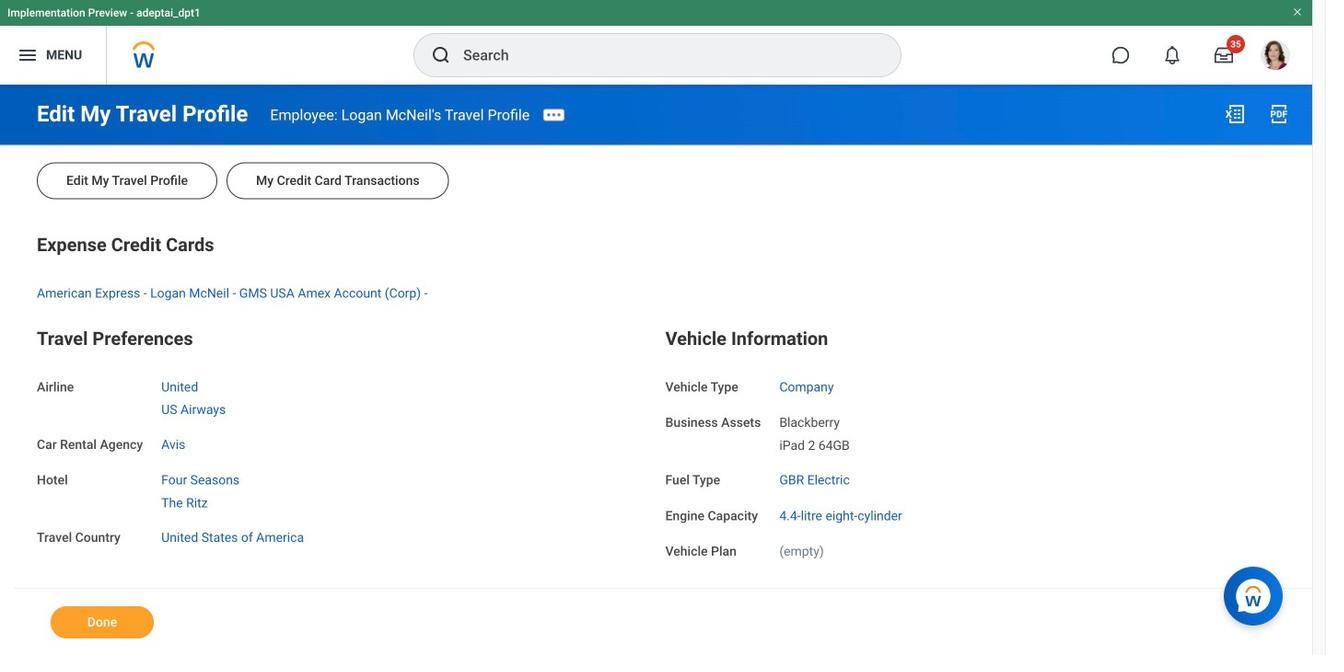 Task type: describe. For each thing, give the bounding box(es) containing it.
export to excel image
[[1224, 103, 1246, 125]]

justify image
[[17, 44, 39, 66]]

inbox large image
[[1215, 46, 1233, 64]]

blackberry element
[[780, 412, 840, 431]]

notifications large image
[[1163, 46, 1182, 64]]

profile logan mcneil image
[[1261, 41, 1290, 74]]



Task type: locate. For each thing, give the bounding box(es) containing it.
banner
[[0, 0, 1313, 85]]

close environment banner image
[[1292, 6, 1303, 18]]

items selected list
[[161, 376, 255, 419], [780, 412, 879, 455], [161, 469, 269, 512]]

view printable version (pdf) image
[[1268, 103, 1290, 125]]

group
[[37, 231, 1276, 302], [37, 324, 647, 548], [665, 324, 1276, 562]]

ipad 2 64gb element
[[780, 435, 850, 453]]

search image
[[430, 44, 452, 66]]

employee: logan mcneil's travel profile element
[[270, 106, 530, 124]]

Search Workday  search field
[[463, 35, 863, 76]]

main content
[[0, 85, 1313, 656]]



Task type: vqa. For each thing, say whether or not it's contained in the screenshot.
& within Review Name & Contact Information
no



